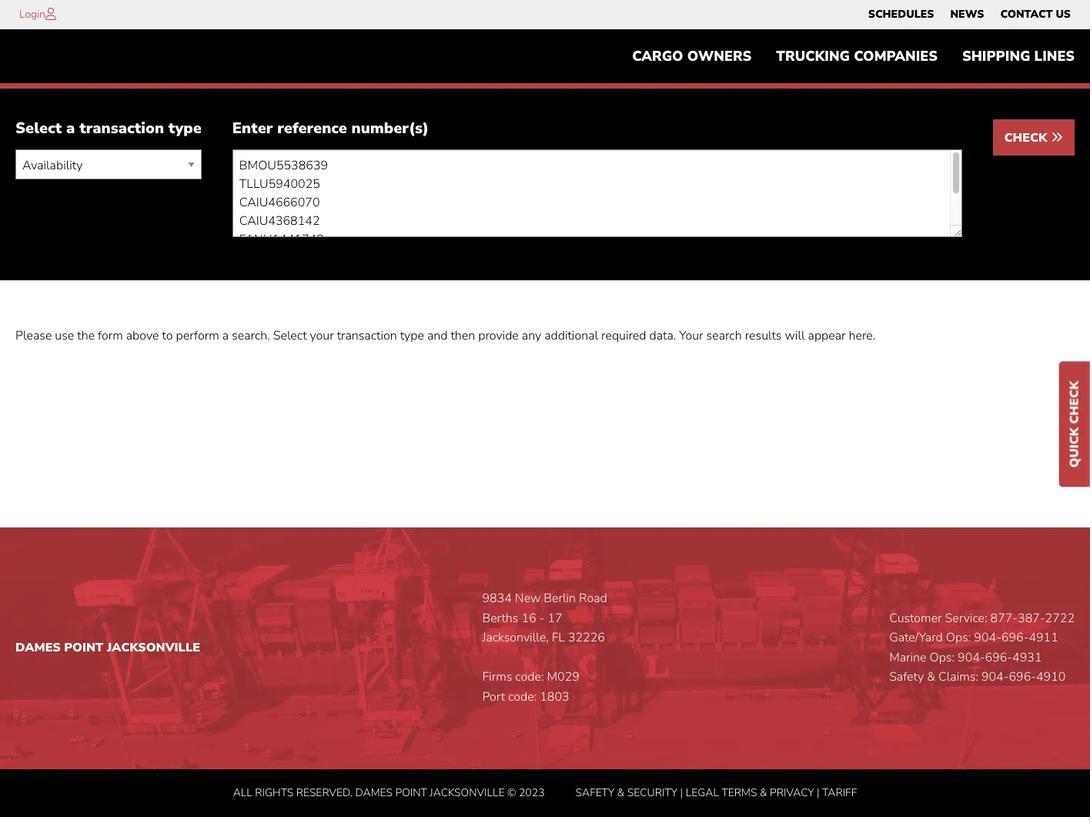 Task type: locate. For each thing, give the bounding box(es) containing it.
us
[[1056, 7, 1072, 22]]

footer
[[0, 528, 1091, 817]]

904- right claims:
[[982, 669, 1009, 686]]

2 vertical spatial 904-
[[982, 669, 1009, 686]]

| left legal
[[681, 785, 683, 800]]

4931
[[1013, 649, 1043, 666]]

a
[[66, 118, 75, 139], [222, 328, 229, 345]]

m029
[[547, 669, 580, 686]]

dames
[[15, 639, 61, 656], [355, 785, 393, 800]]

1 vertical spatial select
[[273, 328, 307, 345]]

1 vertical spatial code:
[[508, 689, 537, 706]]

check
[[1005, 130, 1052, 147], [1067, 381, 1084, 424]]

0 horizontal spatial select
[[15, 118, 62, 139]]

0 vertical spatial dames
[[15, 639, 61, 656]]

type left the enter
[[169, 118, 202, 139]]

shipping lines link
[[951, 41, 1088, 72]]

tariff
[[823, 785, 858, 800]]

trucking
[[777, 47, 850, 66]]

| left 'tariff'
[[817, 785, 820, 800]]

enter
[[233, 118, 273, 139]]

shipping lines
[[963, 47, 1075, 66]]

0 horizontal spatial type
[[169, 118, 202, 139]]

will
[[785, 328, 805, 345]]

0 vertical spatial transaction
[[79, 118, 164, 139]]

1 vertical spatial dames
[[355, 785, 393, 800]]

cargo owners
[[633, 47, 752, 66]]

quick check
[[1067, 381, 1084, 467]]

1 vertical spatial safety
[[576, 785, 615, 800]]

lines
[[1035, 47, 1075, 66]]

Enter reference number(s) text field
[[233, 150, 963, 238]]

trucking companies link
[[764, 41, 951, 72]]

& right terms
[[760, 785, 768, 800]]

ops:
[[947, 630, 972, 646], [930, 649, 955, 666]]

companies
[[854, 47, 938, 66]]

0 horizontal spatial point
[[64, 639, 104, 656]]

point
[[64, 639, 104, 656], [396, 785, 427, 800]]

2722
[[1046, 610, 1075, 627]]

quick
[[1067, 427, 1084, 467]]

type
[[169, 118, 202, 139], [400, 328, 424, 345]]

& inside customer service: 877-387-2722 gate/yard ops: 904-696-4911 marine ops: 904-696-4931 safety & claims: 904-696-4910
[[928, 669, 936, 686]]

all rights reserved. dames point jacksonville © 2023
[[233, 785, 545, 800]]

2 horizontal spatial &
[[928, 669, 936, 686]]

& left the security
[[618, 785, 625, 800]]

quick check link
[[1060, 361, 1091, 487]]

safety left the security
[[576, 785, 615, 800]]

schedules link
[[869, 4, 935, 25]]

please
[[15, 328, 52, 345]]

menu bar up shipping
[[861, 4, 1080, 25]]

and
[[427, 328, 448, 345]]

2023
[[519, 785, 545, 800]]

data.
[[650, 328, 677, 345]]

904- down the 877-
[[975, 630, 1002, 646]]

1 horizontal spatial point
[[396, 785, 427, 800]]

contact
[[1001, 7, 1053, 22]]

0 vertical spatial menu bar
[[861, 4, 1080, 25]]

1 vertical spatial ops:
[[930, 649, 955, 666]]

877-
[[991, 610, 1018, 627]]

select a transaction type
[[15, 118, 202, 139]]

1 horizontal spatial check
[[1067, 381, 1084, 424]]

the
[[77, 328, 95, 345]]

menu bar
[[861, 4, 1080, 25], [620, 41, 1088, 72]]

0 vertical spatial point
[[64, 639, 104, 656]]

your
[[310, 328, 334, 345]]

32226
[[568, 630, 605, 646]]

&
[[928, 669, 936, 686], [618, 785, 625, 800], [760, 785, 768, 800]]

transaction
[[79, 118, 164, 139], [337, 328, 397, 345]]

provide
[[479, 328, 519, 345]]

road
[[579, 590, 608, 607]]

1 vertical spatial a
[[222, 328, 229, 345]]

1 horizontal spatial safety
[[890, 669, 924, 686]]

type left and
[[400, 328, 424, 345]]

& left claims:
[[928, 669, 936, 686]]

ops: up claims:
[[930, 649, 955, 666]]

service:
[[946, 610, 988, 627]]

login link
[[19, 7, 46, 22]]

check button
[[993, 120, 1075, 156]]

1 horizontal spatial |
[[817, 785, 820, 800]]

footer containing 9834 new berlin road
[[0, 528, 1091, 817]]

0 vertical spatial code:
[[516, 669, 544, 686]]

©
[[508, 785, 516, 800]]

code: right port
[[508, 689, 537, 706]]

schedules
[[869, 7, 935, 22]]

customer service: 877-387-2722 gate/yard ops: 904-696-4911 marine ops: 904-696-4931 safety & claims: 904-696-4910
[[890, 610, 1075, 686]]

904- up claims:
[[958, 649, 986, 666]]

0 vertical spatial a
[[66, 118, 75, 139]]

jacksonville
[[107, 639, 200, 656], [430, 785, 505, 800]]

search
[[707, 328, 742, 345]]

0 horizontal spatial |
[[681, 785, 683, 800]]

perform
[[176, 328, 219, 345]]

code:
[[516, 669, 544, 686], [508, 689, 537, 706]]

|
[[681, 785, 683, 800], [817, 785, 820, 800]]

menu bar down schedules "link"
[[620, 41, 1088, 72]]

17
[[548, 610, 563, 627]]

all
[[233, 785, 253, 800]]

0 vertical spatial check
[[1005, 130, 1052, 147]]

enter reference number(s)
[[233, 118, 429, 139]]

904-
[[975, 630, 1002, 646], [958, 649, 986, 666], [982, 669, 1009, 686]]

safety
[[890, 669, 924, 686], [576, 785, 615, 800]]

form
[[98, 328, 123, 345]]

1 horizontal spatial jacksonville
[[430, 785, 505, 800]]

code: up 1803
[[516, 669, 544, 686]]

1 horizontal spatial transaction
[[337, 328, 397, 345]]

1 horizontal spatial select
[[273, 328, 307, 345]]

news link
[[951, 4, 985, 25]]

safety down marine
[[890, 669, 924, 686]]

0 horizontal spatial check
[[1005, 130, 1052, 147]]

0 vertical spatial safety
[[890, 669, 924, 686]]

reference
[[277, 118, 347, 139]]

1 vertical spatial check
[[1067, 381, 1084, 424]]

1 vertical spatial transaction
[[337, 328, 397, 345]]

please use the form above to perform a search. select your transaction type and then provide any additional required data. your search results will appear here.
[[15, 328, 876, 345]]

check inside button
[[1005, 130, 1052, 147]]

marine
[[890, 649, 927, 666]]

ops: down service:
[[947, 630, 972, 646]]

1 vertical spatial menu bar
[[620, 41, 1088, 72]]

safety & security | legal terms & privacy | tariff
[[576, 785, 858, 800]]

0 horizontal spatial &
[[618, 785, 625, 800]]

select
[[15, 118, 62, 139], [273, 328, 307, 345]]

1 vertical spatial 904-
[[958, 649, 986, 666]]

1 vertical spatial type
[[400, 328, 424, 345]]

1 | from the left
[[681, 785, 683, 800]]

firms
[[483, 669, 513, 686]]

port
[[483, 689, 505, 706]]

rights
[[255, 785, 294, 800]]

1 vertical spatial point
[[396, 785, 427, 800]]

contact us
[[1001, 7, 1072, 22]]

696-
[[1002, 630, 1029, 646], [986, 649, 1013, 666], [1009, 669, 1037, 686]]

0 horizontal spatial jacksonville
[[107, 639, 200, 656]]



Task type: vqa. For each thing, say whether or not it's contained in the screenshot.
'on'
no



Task type: describe. For each thing, give the bounding box(es) containing it.
claims:
[[939, 669, 979, 686]]

0 horizontal spatial dames
[[15, 639, 61, 656]]

menu bar containing cargo owners
[[620, 41, 1088, 72]]

0 horizontal spatial transaction
[[79, 118, 164, 139]]

cargo
[[633, 47, 684, 66]]

safety & security link
[[576, 785, 678, 800]]

additional
[[545, 328, 599, 345]]

use
[[55, 328, 74, 345]]

0 vertical spatial type
[[169, 118, 202, 139]]

safety inside customer service: 877-387-2722 gate/yard ops: 904-696-4911 marine ops: 904-696-4931 safety & claims: 904-696-4910
[[890, 669, 924, 686]]

1 horizontal spatial type
[[400, 328, 424, 345]]

appear
[[808, 328, 846, 345]]

0 horizontal spatial safety
[[576, 785, 615, 800]]

jacksonville,
[[483, 630, 549, 646]]

required
[[602, 328, 647, 345]]

1803
[[540, 689, 570, 706]]

0 vertical spatial select
[[15, 118, 62, 139]]

9834 new berlin road berths 16 - 17 jacksonville, fl 32226
[[483, 590, 608, 646]]

387-
[[1018, 610, 1046, 627]]

above
[[126, 328, 159, 345]]

berlin
[[544, 590, 576, 607]]

0 horizontal spatial a
[[66, 118, 75, 139]]

to
[[162, 328, 173, 345]]

1 horizontal spatial a
[[222, 328, 229, 345]]

reserved.
[[296, 785, 353, 800]]

any
[[522, 328, 542, 345]]

4911
[[1029, 630, 1059, 646]]

user image
[[46, 8, 56, 20]]

angle double right image
[[1052, 131, 1064, 144]]

then
[[451, 328, 475, 345]]

firms code:  m029 port code:  1803
[[483, 669, 580, 706]]

fl
[[552, 630, 565, 646]]

1 vertical spatial 696-
[[986, 649, 1013, 666]]

number(s)
[[352, 118, 429, 139]]

legal terms & privacy link
[[686, 785, 815, 800]]

contact us link
[[1001, 4, 1072, 25]]

dames point jacksonville
[[15, 639, 200, 656]]

terms
[[722, 785, 758, 800]]

gate/yard
[[890, 630, 944, 646]]

1 vertical spatial jacksonville
[[430, 785, 505, 800]]

search.
[[232, 328, 270, 345]]

cargo owners link
[[620, 41, 764, 72]]

0 vertical spatial jacksonville
[[107, 639, 200, 656]]

menu bar containing schedules
[[861, 4, 1080, 25]]

2 vertical spatial 696-
[[1009, 669, 1037, 686]]

here.
[[849, 328, 876, 345]]

-
[[540, 610, 545, 627]]

results
[[745, 328, 782, 345]]

legal
[[686, 785, 719, 800]]

customer
[[890, 610, 943, 627]]

owners
[[688, 47, 752, 66]]

tariff link
[[823, 785, 858, 800]]

security
[[628, 785, 678, 800]]

your
[[680, 328, 704, 345]]

news
[[951, 7, 985, 22]]

privacy
[[770, 785, 815, 800]]

2 | from the left
[[817, 785, 820, 800]]

0 vertical spatial ops:
[[947, 630, 972, 646]]

trucking companies
[[777, 47, 938, 66]]

berths
[[483, 610, 519, 627]]

1 horizontal spatial dames
[[355, 785, 393, 800]]

shipping
[[963, 47, 1031, 66]]

16
[[522, 610, 537, 627]]

9834
[[483, 590, 512, 607]]

1 horizontal spatial &
[[760, 785, 768, 800]]

new
[[515, 590, 541, 607]]

0 vertical spatial 904-
[[975, 630, 1002, 646]]

0 vertical spatial 696-
[[1002, 630, 1029, 646]]

4910
[[1037, 669, 1066, 686]]

login
[[19, 7, 46, 22]]



